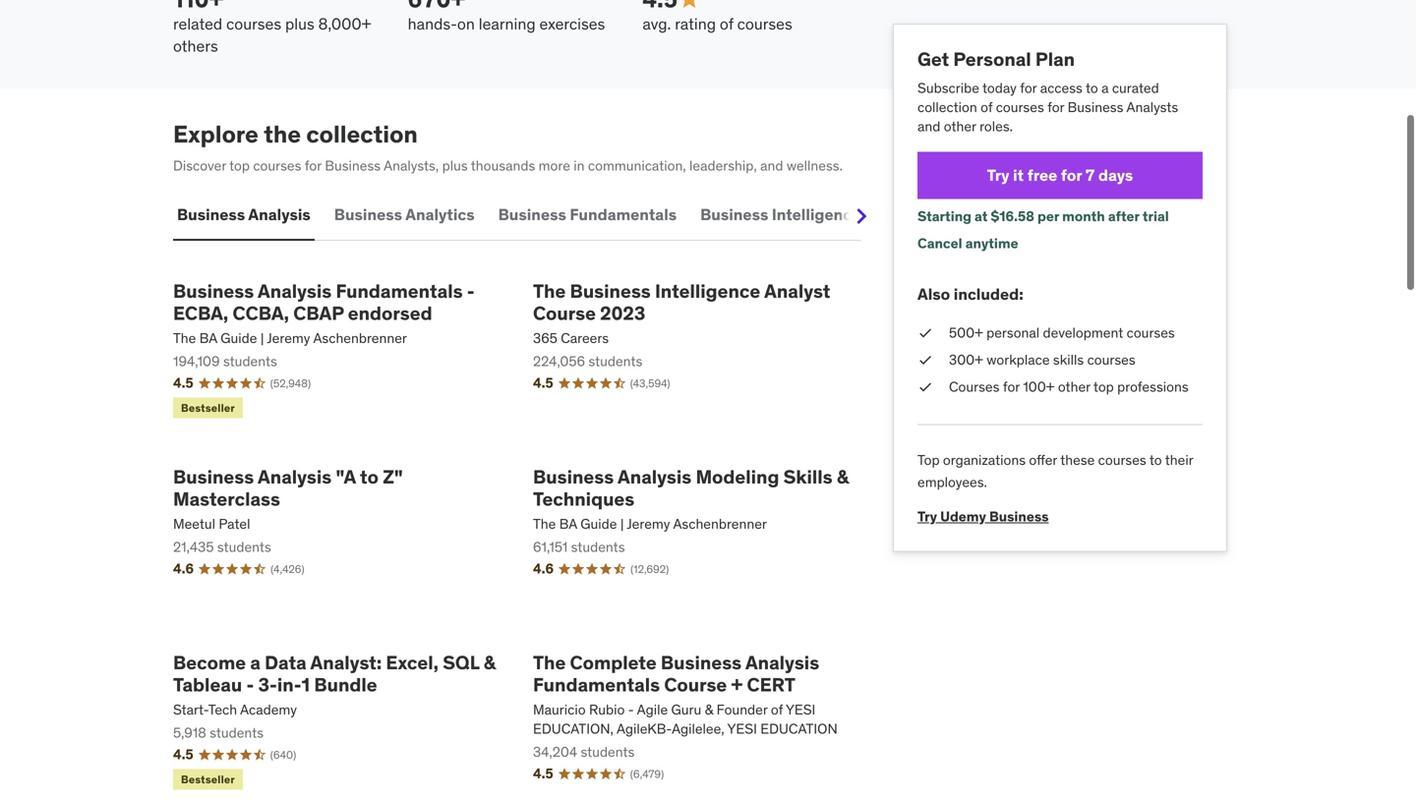 Task type: locate. For each thing, give the bounding box(es) containing it.
exercises
[[540, 14, 605, 34]]

21,435
[[173, 539, 214, 556]]

2 vertical spatial &
[[705, 701, 714, 719]]

xsmall image left 300+
[[918, 351, 934, 370]]

1 horizontal spatial -
[[467, 279, 475, 303]]

business up guru
[[661, 651, 742, 675]]

other left roles.
[[944, 118, 977, 135]]

top for 100+
[[1094, 378, 1115, 396]]

xsmall image down also
[[918, 324, 934, 343]]

per
[[1038, 208, 1060, 225]]

2 vertical spatial fundamentals
[[533, 674, 660, 697]]

1 vertical spatial jeremy
[[627, 515, 670, 533]]

business analysis modeling skills & techniques link
[[533, 465, 862, 511]]

and left wellness.
[[761, 157, 784, 175]]

top for collection
[[229, 157, 250, 175]]

of up roles.
[[981, 98, 993, 116]]

business left 'analysts,'
[[325, 157, 381, 175]]

students inside 'business analysis "a to z" masterclass meetul patel 21,435 students'
[[217, 539, 271, 556]]

try left it
[[988, 165, 1010, 185]]

for inside explore the collection discover top courses for business analysts, plus thousands more in communication, leadership, and wellness.
[[305, 157, 322, 175]]

business down 'analysts,'
[[334, 205, 402, 225]]

4.5
[[173, 374, 194, 392], [533, 374, 554, 392], [173, 746, 194, 764], [533, 766, 554, 783]]

students inside the business intelligence analyst course 2023 365 careers 224,056 students
[[589, 353, 643, 370]]

in
[[574, 157, 585, 175]]

courses down today
[[996, 98, 1045, 116]]

4.5 down '194,109' on the top of the page
[[173, 374, 194, 392]]

students inside 'business analysis fundamentals - ecba, ccba, cbap endorsed the ba guide | jeremy aschenbrenner 194,109 students'
[[223, 353, 277, 370]]

0 vertical spatial of
[[720, 14, 734, 34]]

business inside get personal plan subscribe today for access to a curated collection of courses for business analysts and other roles.
[[1068, 98, 1124, 116]]

the business intelligence analyst course 2023 link
[[533, 279, 862, 325]]

business up '194,109' on the top of the page
[[173, 279, 254, 303]]

guide down ccba,
[[221, 329, 257, 347]]

0 vertical spatial course
[[533, 302, 596, 325]]

more
[[539, 157, 571, 175]]

2 horizontal spatial &
[[837, 465, 849, 489]]

ba up the 61,151
[[560, 515, 577, 533]]

xsmall image for 500+
[[918, 324, 934, 343]]

explore the collection discover top courses for business analysts, plus thousands more in communication, leadership, and wellness.
[[173, 119, 843, 175]]

(4,426)
[[271, 563, 305, 576]]

1
[[302, 674, 310, 697]]

these
[[1061, 452, 1095, 470]]

a inside get personal plan subscribe today for access to a curated collection of courses for business analysts and other roles.
[[1102, 79, 1109, 97]]

analysis down the the
[[248, 205, 311, 225]]

students up (52,948)
[[223, 353, 277, 370]]

1 horizontal spatial to
[[1086, 79, 1099, 97]]

course up guru
[[664, 674, 727, 697]]

thousands
[[471, 157, 536, 175]]

aschenbrenner down the endorsed
[[313, 329, 407, 347]]

analysis inside 'business analysis "a to z" masterclass meetul patel 21,435 students'
[[258, 465, 332, 489]]

intelligence inside 'button'
[[772, 205, 861, 225]]

business down discover
[[177, 205, 245, 225]]

guide inside business analysis modeling skills & techniques the ba guide | jeremy aschenbrenner 61,151 students
[[581, 515, 617, 533]]

1 vertical spatial aschenbrenner
[[673, 515, 767, 533]]

0 horizontal spatial &
[[484, 651, 496, 675]]

1 horizontal spatial intelligence
[[772, 205, 861, 225]]

yesi
[[786, 701, 816, 719], [728, 721, 757, 738]]

to right "a
[[360, 465, 379, 489]]

get personal plan subscribe today for access to a curated collection of courses for business analysts and other roles.
[[918, 47, 1179, 135]]

0 vertical spatial |
[[261, 329, 264, 347]]

1 vertical spatial course
[[664, 674, 727, 697]]

1 vertical spatial ba
[[560, 515, 577, 533]]

1 vertical spatial |
[[621, 515, 624, 533]]

1 vertical spatial plus
[[442, 157, 468, 175]]

intelligence right 2023
[[655, 279, 761, 303]]

plus left '8,000+' at the left
[[285, 14, 315, 34]]

top left professions
[[1094, 378, 1115, 396]]

1 vertical spatial guide
[[581, 515, 617, 533]]

courses right these
[[1099, 452, 1147, 470]]

become a data analyst: excel, sql & tableau - 3-in-1 bundle start-tech academy 5,918 students
[[173, 651, 496, 742]]

1 vertical spatial a
[[250, 651, 261, 675]]

try left udemy
[[918, 508, 938, 526]]

1 vertical spatial of
[[981, 98, 993, 116]]

1 horizontal spatial and
[[918, 118, 941, 135]]

1 vertical spatial top
[[1094, 378, 1115, 396]]

0 vertical spatial top
[[229, 157, 250, 175]]

to inside 'business analysis "a to z" masterclass meetul patel 21,435 students'
[[360, 465, 379, 489]]

fundamentals up rubio on the left bottom of the page
[[533, 674, 660, 697]]

top
[[918, 452, 940, 470]]

1 vertical spatial collection
[[306, 119, 418, 149]]

1 horizontal spatial &
[[705, 701, 714, 719]]

students inside business analysis modeling skills & techniques the ba guide | jeremy aschenbrenner 61,151 students
[[571, 539, 625, 556]]

analysis right +
[[746, 651, 820, 675]]

& inside the complete business analysis fundamentals course + cert mauricio rubio - agile guru & founder of yesi education, agilekb-agilelee, yesi education 34,204 students
[[705, 701, 714, 719]]

courses inside explore the collection discover top courses for business analysts, plus thousands more in communication, leadership, and wellness.
[[253, 157, 301, 175]]

for
[[1021, 79, 1037, 97], [1048, 98, 1065, 116], [305, 157, 322, 175], [1061, 165, 1083, 185], [1003, 378, 1020, 396]]

the inside the business intelligence analyst course 2023 365 careers 224,056 students
[[533, 279, 566, 303]]

yesi down founder
[[728, 721, 757, 738]]

become
[[173, 651, 246, 675]]

intelligence down wellness.
[[772, 205, 861, 225]]

analytics
[[406, 205, 475, 225]]

- inside 'business analysis fundamentals - ecba, ccba, cbap endorsed the ba guide | jeremy aschenbrenner 194,109 students'
[[467, 279, 475, 303]]

1 horizontal spatial yesi
[[786, 701, 816, 719]]

analysis left "a
[[258, 465, 332, 489]]

the complete business analysis fundamentals course + cert link
[[533, 651, 862, 697]]

xsmall image for courses
[[918, 378, 934, 397]]

1 vertical spatial yesi
[[728, 721, 757, 738]]

| down techniques
[[621, 515, 624, 533]]

business analysis modeling skills & techniques the ba guide | jeremy aschenbrenner 61,151 students
[[533, 465, 849, 556]]

students down tech
[[210, 725, 264, 742]]

business intelligence
[[701, 205, 861, 225]]

0 horizontal spatial jeremy
[[267, 329, 310, 347]]

business up the 61,151
[[533, 465, 614, 489]]

and inside explore the collection discover top courses for business analysts, plus thousands more in communication, leadership, and wellness.
[[761, 157, 784, 175]]

plus inside explore the collection discover top courses for business analysts, plus thousands more in communication, leadership, and wellness.
[[442, 157, 468, 175]]

xsmall image for 300+
[[918, 351, 934, 370]]

4.5 for business analysis fundamentals - ecba, ccba, cbap endorsed
[[173, 374, 194, 392]]

0 horizontal spatial -
[[246, 674, 254, 697]]

data
[[265, 651, 307, 675]]

organizations
[[943, 452, 1026, 470]]

1 horizontal spatial collection
[[918, 98, 978, 116]]

subscribe
[[918, 79, 980, 97]]

| inside business analysis modeling skills & techniques the ba guide | jeremy aschenbrenner 61,151 students
[[621, 515, 624, 533]]

+
[[732, 674, 743, 697]]

analysis inside the complete business analysis fundamentals course + cert mauricio rubio - agile guru & founder of yesi education, agilekb-agilelee, yesi education 34,204 students
[[746, 651, 820, 675]]

for up the business analysis
[[305, 157, 322, 175]]

0 horizontal spatial to
[[360, 465, 379, 489]]

0 vertical spatial ba
[[199, 329, 217, 347]]

0 vertical spatial -
[[467, 279, 475, 303]]

to left their
[[1150, 452, 1163, 470]]

1 horizontal spatial ba
[[560, 515, 577, 533]]

xsmall image left courses
[[918, 378, 934, 397]]

courses inside get personal plan subscribe today for access to a curated collection of courses for business analysts and other roles.
[[996, 98, 1045, 116]]

- left agile
[[628, 701, 634, 719]]

a left the 'data'
[[250, 651, 261, 675]]

- left "3-"
[[246, 674, 254, 697]]

jeremy down ccba,
[[267, 329, 310, 347]]

0 horizontal spatial |
[[261, 329, 264, 347]]

of
[[720, 14, 734, 34], [981, 98, 993, 116], [771, 701, 783, 719]]

4.5 for the business intelligence analyst course 2023
[[533, 374, 554, 392]]

offer
[[1030, 452, 1058, 470]]

1 horizontal spatial jeremy
[[627, 515, 670, 533]]

for left 100+
[[1003, 378, 1020, 396]]

analysis for ccba,
[[258, 279, 332, 303]]

analysis for techniques
[[618, 465, 692, 489]]

a inside "become a data analyst: excel, sql & tableau - 3-in-1 bundle start-tech academy 5,918 students"
[[250, 651, 261, 675]]

analysis inside 'business analysis fundamentals - ecba, ccba, cbap endorsed the ba guide | jeremy aschenbrenner 194,109 students'
[[258, 279, 332, 303]]

the up mauricio
[[533, 651, 566, 675]]

course up 365
[[533, 302, 596, 325]]

course
[[533, 302, 596, 325], [664, 674, 727, 697]]

1 horizontal spatial 4.6
[[533, 560, 554, 578]]

4426 reviews element
[[271, 562, 305, 577]]

4.6
[[173, 560, 194, 578], [533, 560, 554, 578]]

to inside top organizations offer these courses to their employees.
[[1150, 452, 1163, 470]]

1 vertical spatial try
[[918, 508, 938, 526]]

next image
[[846, 200, 878, 232]]

analysis inside business analysis modeling skills & techniques the ba guide | jeremy aschenbrenner 61,151 students
[[618, 465, 692, 489]]

1 horizontal spatial top
[[1094, 378, 1115, 396]]

| down ccba,
[[261, 329, 264, 347]]

0 horizontal spatial and
[[761, 157, 784, 175]]

on
[[457, 14, 475, 34]]

business analysis "a to z" masterclass meetul patel 21,435 students
[[173, 465, 403, 556]]

avg.
[[643, 14, 671, 34]]

ba down the ecba,
[[199, 329, 217, 347]]

for down the access
[[1048, 98, 1065, 116]]

0 horizontal spatial plus
[[285, 14, 315, 34]]

courses inside related courses plus 8,000+ others
[[226, 14, 282, 34]]

& right sql on the left of page
[[484, 651, 496, 675]]

0 horizontal spatial guide
[[221, 329, 257, 347]]

business down the access
[[1068, 98, 1124, 116]]

masterclass
[[173, 488, 280, 511]]

0 vertical spatial plus
[[285, 14, 315, 34]]

- down analytics
[[467, 279, 475, 303]]

4.5 down 34,204
[[533, 766, 554, 783]]

0 vertical spatial jeremy
[[267, 329, 310, 347]]

0 horizontal spatial a
[[250, 651, 261, 675]]

1 horizontal spatial of
[[771, 701, 783, 719]]

become a data analyst: excel, sql & tableau - 3-in-1 bundle link
[[173, 651, 502, 697]]

a left curated
[[1102, 79, 1109, 97]]

courses right "rating" in the top of the page
[[738, 14, 793, 34]]

1 4.6 from the left
[[173, 560, 194, 578]]

business down leadership,
[[701, 205, 769, 225]]

fundamentals inside 'business analysis fundamentals - ecba, ccba, cbap endorsed the ba guide | jeremy aschenbrenner 194,109 students'
[[336, 279, 463, 303]]

0 vertical spatial bestseller
[[181, 401, 235, 415]]

fundamentals
[[570, 205, 677, 225], [336, 279, 463, 303], [533, 674, 660, 697]]

students right the 61,151
[[571, 539, 625, 556]]

0 horizontal spatial 4.6
[[173, 560, 194, 578]]

4.5 for the complete business analysis fundamentals course + cert
[[533, 766, 554, 783]]

1 horizontal spatial a
[[1102, 79, 1109, 97]]

others
[[173, 36, 218, 56]]

meetul
[[173, 515, 216, 533]]

4.5 down 5,918
[[173, 746, 194, 764]]

and
[[918, 118, 941, 135], [761, 157, 784, 175]]

bestseller for the
[[181, 401, 235, 415]]

top down explore
[[229, 157, 250, 175]]

4.6 for masterclass
[[173, 560, 194, 578]]

students
[[223, 353, 277, 370], [589, 353, 643, 370], [217, 539, 271, 556], [571, 539, 625, 556], [210, 725, 264, 742], [581, 744, 635, 762]]

and down "subscribe"
[[918, 118, 941, 135]]

jeremy up (12,692)
[[627, 515, 670, 533]]

1 horizontal spatial other
[[1059, 378, 1091, 396]]

& right skills
[[837, 465, 849, 489]]

analysis down business analysis button
[[258, 279, 332, 303]]

0 horizontal spatial ba
[[199, 329, 217, 347]]

other inside get personal plan subscribe today for access to a curated collection of courses for business analysts and other roles.
[[944, 118, 977, 135]]

1 vertical spatial intelligence
[[655, 279, 761, 303]]

365
[[533, 329, 558, 347]]

the up the 61,151
[[533, 515, 556, 533]]

analysis
[[248, 205, 311, 225], [258, 279, 332, 303], [258, 465, 332, 489], [618, 465, 692, 489], [746, 651, 820, 675]]

"a
[[336, 465, 356, 489]]

| inside 'business analysis fundamentals - ecba, ccba, cbap endorsed the ba guide | jeremy aschenbrenner 194,109 students'
[[261, 329, 264, 347]]

0 vertical spatial try
[[988, 165, 1010, 185]]

0 horizontal spatial other
[[944, 118, 977, 135]]

0 horizontal spatial intelligence
[[655, 279, 761, 303]]

3-
[[258, 674, 277, 697]]

collection down "subscribe"
[[918, 98, 978, 116]]

it
[[1014, 165, 1024, 185]]

0 vertical spatial a
[[1102, 79, 1109, 97]]

0 horizontal spatial top
[[229, 157, 250, 175]]

top
[[229, 157, 250, 175], [1094, 378, 1115, 396]]

fundamentals down communication,
[[570, 205, 677, 225]]

1 vertical spatial and
[[761, 157, 784, 175]]

bestseller down 5,918
[[181, 773, 235, 787]]

4.5 down 224,056
[[533, 374, 554, 392]]

starting
[[918, 208, 972, 225]]

1 vertical spatial bestseller
[[181, 773, 235, 787]]

the up 365
[[533, 279, 566, 303]]

cancel
[[918, 235, 963, 253]]

0 vertical spatial fundamentals
[[570, 205, 677, 225]]

business inside business analysis modeling skills & techniques the ba guide | jeremy aschenbrenner 61,151 students
[[533, 465, 614, 489]]

business right udemy
[[990, 508, 1049, 526]]

agilelee,
[[672, 721, 725, 738]]

students down patel
[[217, 539, 271, 556]]

courses down development
[[1088, 351, 1136, 369]]

& up agilelee,
[[705, 701, 714, 719]]

0 horizontal spatial aschenbrenner
[[313, 329, 407, 347]]

collection
[[918, 98, 978, 116], [306, 119, 418, 149]]

guide down techniques
[[581, 515, 617, 533]]

0 vertical spatial and
[[918, 118, 941, 135]]

students down education,
[[581, 744, 635, 762]]

4.6 down the 61,151
[[533, 560, 554, 578]]

2 horizontal spatial to
[[1150, 452, 1163, 470]]

2 bestseller from the top
[[181, 773, 235, 787]]

medium image
[[678, 0, 701, 11]]

of down cert
[[771, 701, 783, 719]]

0 horizontal spatial of
[[720, 14, 734, 34]]

courses down the the
[[253, 157, 301, 175]]

7
[[1086, 165, 1095, 185]]

1 horizontal spatial guide
[[581, 515, 617, 533]]

analysis for masterclass
[[258, 465, 332, 489]]

business inside 'business analysis "a to z" masterclass meetul patel 21,435 students'
[[173, 465, 254, 489]]

workplace
[[987, 351, 1050, 369]]

communication,
[[588, 157, 686, 175]]

top inside explore the collection discover top courses for business analysts, plus thousands more in communication, leadership, and wellness.
[[229, 157, 250, 175]]

2 4.6 from the left
[[533, 560, 554, 578]]

1 vertical spatial -
[[246, 674, 254, 697]]

0 horizontal spatial collection
[[306, 119, 418, 149]]

1 vertical spatial xsmall image
[[918, 351, 934, 370]]

1 horizontal spatial course
[[664, 674, 727, 697]]

curated
[[1113, 79, 1160, 97]]

to right the access
[[1086, 79, 1099, 97]]

other down skills
[[1059, 378, 1091, 396]]

bestseller down '194,109' on the top of the page
[[181, 401, 235, 415]]

0 horizontal spatial try
[[918, 508, 938, 526]]

roles.
[[980, 118, 1013, 135]]

1 horizontal spatial aschenbrenner
[[673, 515, 767, 533]]

4.6 down 21,435
[[173, 560, 194, 578]]

12692 reviews element
[[631, 562, 669, 577]]

0 vertical spatial &
[[837, 465, 849, 489]]

collection up 'analysts,'
[[306, 119, 418, 149]]

business inside explore the collection discover top courses for business analysts, plus thousands more in communication, leadership, and wellness.
[[325, 157, 381, 175]]

analysis left modeling
[[618, 465, 692, 489]]

1 vertical spatial &
[[484, 651, 496, 675]]

starting at $16.58 per month after trial cancel anytime
[[918, 208, 1170, 253]]

cbap
[[293, 302, 344, 325]]

2 vertical spatial -
[[628, 701, 634, 719]]

the inside 'business analysis fundamentals - ecba, ccba, cbap endorsed the ba guide | jeremy aschenbrenner 194,109 students'
[[173, 329, 196, 347]]

0 horizontal spatial course
[[533, 302, 596, 325]]

100+
[[1024, 378, 1055, 396]]

0 vertical spatial collection
[[918, 98, 978, 116]]

& inside "become a data analyst: excel, sql & tableau - 3-in-1 bundle start-tech academy 5,918 students"
[[484, 651, 496, 675]]

0 vertical spatial guide
[[221, 329, 257, 347]]

collection inside get personal plan subscribe today for access to a curated collection of courses for business analysts and other roles.
[[918, 98, 978, 116]]

skills
[[784, 465, 833, 489]]

aschenbrenner inside business analysis modeling skills & techniques the ba guide | jeremy aschenbrenner 61,151 students
[[673, 515, 767, 533]]

1 bestseller from the top
[[181, 401, 235, 415]]

of right "rating" in the top of the page
[[720, 14, 734, 34]]

the up '194,109' on the top of the page
[[173, 329, 196, 347]]

try it free for 7 days
[[988, 165, 1134, 185]]

guide inside 'business analysis fundamentals - ecba, ccba, cbap endorsed the ba guide | jeremy aschenbrenner 194,109 students'
[[221, 329, 257, 347]]

founder
[[717, 701, 768, 719]]

other
[[944, 118, 977, 135], [1059, 378, 1091, 396]]

2 vertical spatial of
[[771, 701, 783, 719]]

business up careers
[[570, 279, 651, 303]]

3 xsmall image from the top
[[918, 378, 934, 397]]

employees.
[[918, 474, 988, 492]]

of inside get personal plan subscribe today for access to a curated collection of courses for business analysts and other roles.
[[981, 98, 993, 116]]

500+
[[949, 324, 984, 342]]

start-
[[173, 701, 208, 719]]

1 horizontal spatial try
[[988, 165, 1010, 185]]

explore
[[173, 119, 259, 149]]

fundamentals down business analytics button
[[336, 279, 463, 303]]

courses right related
[[226, 14, 282, 34]]

business inside the complete business analysis fundamentals course + cert mauricio rubio - agile guru & founder of yesi education, agilekb-agilelee, yesi education 34,204 students
[[661, 651, 742, 675]]

0 vertical spatial intelligence
[[772, 205, 861, 225]]

0 vertical spatial aschenbrenner
[[313, 329, 407, 347]]

cert
[[747, 674, 796, 697]]

guide
[[221, 329, 257, 347], [581, 515, 617, 533]]

1 vertical spatial fundamentals
[[336, 279, 463, 303]]

plus inside related courses plus 8,000+ others
[[285, 14, 315, 34]]

2 horizontal spatial -
[[628, 701, 634, 719]]

plus right 'analysts,'
[[442, 157, 468, 175]]

2 horizontal spatial of
[[981, 98, 993, 116]]

1 horizontal spatial plus
[[442, 157, 468, 175]]

500+ personal development courses
[[949, 324, 1175, 342]]

ba inside 'business analysis fundamentals - ecba, ccba, cbap endorsed the ba guide | jeremy aschenbrenner 194,109 students'
[[199, 329, 217, 347]]

modeling
[[696, 465, 780, 489]]

1 xsmall image from the top
[[918, 324, 934, 343]]

(12,692)
[[631, 563, 669, 576]]

business
[[1068, 98, 1124, 116], [325, 157, 381, 175], [177, 205, 245, 225], [334, 205, 402, 225], [498, 205, 567, 225], [701, 205, 769, 225], [173, 279, 254, 303], [570, 279, 651, 303], [173, 465, 254, 489], [533, 465, 614, 489], [990, 508, 1049, 526], [661, 651, 742, 675]]

the inside the complete business analysis fundamentals course + cert mauricio rubio - agile guru & founder of yesi education, agilekb-agilelee, yesi education 34,204 students
[[533, 651, 566, 675]]

1 horizontal spatial |
[[621, 515, 624, 533]]

0 vertical spatial xsmall image
[[918, 324, 934, 343]]

aschenbrenner down business analysis modeling skills & techniques "link"
[[673, 515, 767, 533]]

xsmall image
[[918, 324, 934, 343], [918, 351, 934, 370], [918, 378, 934, 397]]

collection inside explore the collection discover top courses for business analysts, plus thousands more in communication, leadership, and wellness.
[[306, 119, 418, 149]]

students down careers
[[589, 353, 643, 370]]

0 vertical spatial other
[[944, 118, 977, 135]]

2 vertical spatial xsmall image
[[918, 378, 934, 397]]

yesi up education
[[786, 701, 816, 719]]

2 xsmall image from the top
[[918, 351, 934, 370]]

business up meetul
[[173, 465, 254, 489]]

43594 reviews element
[[630, 376, 671, 391]]

analysts,
[[384, 157, 439, 175]]



Task type: describe. For each thing, give the bounding box(es) containing it.
business analysis
[[177, 205, 311, 225]]

4.6 for techniques
[[533, 560, 554, 578]]

5,918
[[173, 725, 206, 742]]

top organizations offer these courses to their employees.
[[918, 452, 1194, 492]]

related courses plus 8,000+ others
[[173, 14, 371, 56]]

6479 reviews element
[[630, 767, 664, 782]]

- inside "become a data analyst: excel, sql & tableau - 3-in-1 bundle start-tech academy 5,918 students"
[[246, 674, 254, 697]]

(6,479)
[[630, 768, 664, 782]]

61,151
[[533, 539, 568, 556]]

personal
[[954, 47, 1032, 71]]

skills
[[1054, 351, 1084, 369]]

analyst
[[765, 279, 831, 303]]

students inside "become a data analyst: excel, sql & tableau - 3-in-1 bundle start-tech academy 5,918 students"
[[210, 725, 264, 742]]

professions
[[1118, 378, 1189, 396]]

to inside get personal plan subscribe today for access to a curated collection of courses for business analysts and other roles.
[[1086, 79, 1099, 97]]

complete
[[570, 651, 657, 675]]

ccba,
[[233, 302, 289, 325]]

for right today
[[1021, 79, 1037, 97]]

224,056
[[533, 353, 585, 370]]

business analytics button
[[330, 192, 479, 239]]

techniques
[[533, 488, 635, 511]]

guru
[[672, 701, 702, 719]]

business inside 'business analysis fundamentals - ecba, ccba, cbap endorsed the ba guide | jeremy aschenbrenner 194,109 students'
[[173, 279, 254, 303]]

also included:
[[918, 284, 1024, 304]]

days
[[1099, 165, 1134, 185]]

intelligence inside the business intelligence analyst course 2023 365 careers 224,056 students
[[655, 279, 761, 303]]

agilekb-
[[617, 721, 672, 738]]

learning
[[479, 14, 536, 34]]

analysis inside button
[[248, 205, 311, 225]]

$16.58
[[991, 208, 1035, 225]]

and inside get personal plan subscribe today for access to a curated collection of courses for business analysts and other roles.
[[918, 118, 941, 135]]

after
[[1109, 208, 1140, 225]]

1 vertical spatial other
[[1059, 378, 1091, 396]]

the
[[264, 119, 301, 149]]

(52,948)
[[270, 377, 311, 390]]

related
[[173, 14, 223, 34]]

business fundamentals
[[498, 205, 677, 225]]

sql
[[443, 651, 480, 675]]

get
[[918, 47, 950, 71]]

640 reviews element
[[270, 748, 296, 763]]

try udemy business link
[[918, 493, 1049, 526]]

leadership,
[[690, 157, 757, 175]]

ecba,
[[173, 302, 229, 325]]

the inside business analysis modeling skills & techniques the ba guide | jeremy aschenbrenner 61,151 students
[[533, 515, 556, 533]]

business down more
[[498, 205, 567, 225]]

their
[[1166, 452, 1194, 470]]

fundamentals inside business fundamentals button
[[570, 205, 677, 225]]

business intelligence button
[[697, 192, 865, 239]]

business analysis "a to z" masterclass link
[[173, 465, 502, 511]]

patel
[[219, 515, 250, 533]]

try for try it free for 7 days
[[988, 165, 1010, 185]]

194,109
[[173, 353, 220, 370]]

& inside business analysis modeling skills & techniques the ba guide | jeremy aschenbrenner 61,151 students
[[837, 465, 849, 489]]

try for try udemy business
[[918, 508, 938, 526]]

0 horizontal spatial yesi
[[728, 721, 757, 738]]

courses up professions
[[1127, 324, 1175, 342]]

tab navigation element
[[173, 192, 886, 241]]

business inside 'button'
[[701, 205, 769, 225]]

students inside the complete business analysis fundamentals course + cert mauricio rubio - agile guru & founder of yesi education, agilekb-agilelee, yesi education 34,204 students
[[581, 744, 635, 762]]

at
[[975, 208, 988, 225]]

agile
[[637, 701, 668, 719]]

bestseller for -
[[181, 773, 235, 787]]

of inside the complete business analysis fundamentals course + cert mauricio rubio - agile guru & founder of yesi education, agilekb-agilelee, yesi education 34,204 students
[[771, 701, 783, 719]]

hands-on learning exercises
[[408, 14, 605, 34]]

jeremy inside business analysis modeling skills & techniques the ba guide | jeremy aschenbrenner 61,151 students
[[627, 515, 670, 533]]

business fundamentals button
[[495, 192, 681, 239]]

courses
[[949, 378, 1000, 396]]

business analysis button
[[173, 192, 315, 239]]

for left the 7
[[1061, 165, 1083, 185]]

hands-
[[408, 14, 457, 34]]

rating
[[675, 14, 716, 34]]

aschenbrenner inside 'business analysis fundamentals - ecba, ccba, cbap endorsed the ba guide | jeremy aschenbrenner 194,109 students'
[[313, 329, 407, 347]]

4.5 for become a data analyst: excel, sql & tableau - 3-in-1 bundle
[[173, 746, 194, 764]]

wellness.
[[787, 157, 843, 175]]

courses inside top organizations offer these courses to their employees.
[[1099, 452, 1147, 470]]

300+ workplace skills courses
[[949, 351, 1136, 369]]

tech
[[208, 701, 237, 719]]

business inside the business intelligence analyst course 2023 365 careers 224,056 students
[[570, 279, 651, 303]]

excel,
[[386, 651, 439, 675]]

in-
[[277, 674, 302, 697]]

business analysis fundamentals - ecba, ccba, cbap endorsed the ba guide | jeremy aschenbrenner 194,109 students
[[173, 279, 475, 370]]

z"
[[383, 465, 403, 489]]

ba inside business analysis modeling skills & techniques the ba guide | jeremy aschenbrenner 61,151 students
[[560, 515, 577, 533]]

business analysis fundamentals - ecba, ccba, cbap endorsed link
[[173, 279, 502, 325]]

development
[[1043, 324, 1124, 342]]

course inside the business intelligence analyst course 2023 365 careers 224,056 students
[[533, 302, 596, 325]]

2023
[[600, 302, 646, 325]]

careers
[[561, 329, 609, 347]]

academy
[[240, 701, 297, 719]]

0 vertical spatial yesi
[[786, 701, 816, 719]]

34,204
[[533, 744, 578, 762]]

52948 reviews element
[[270, 376, 311, 391]]

jeremy inside 'business analysis fundamentals - ecba, ccba, cbap endorsed the ba guide | jeremy aschenbrenner 194,109 students'
[[267, 329, 310, 347]]

- inside the complete business analysis fundamentals course + cert mauricio rubio - agile guru & founder of yesi education, agilekb-agilelee, yesi education 34,204 students
[[628, 701, 634, 719]]

course inside the complete business analysis fundamentals course + cert mauricio rubio - agile guru & founder of yesi education, agilekb-agilelee, yesi education 34,204 students
[[664, 674, 727, 697]]

discover
[[173, 157, 226, 175]]

analyst:
[[310, 651, 382, 675]]

fundamentals inside the complete business analysis fundamentals course + cert mauricio rubio - agile guru & founder of yesi education, agilekb-agilelee, yesi education 34,204 students
[[533, 674, 660, 697]]

endorsed
[[348, 302, 433, 325]]

300+
[[949, 351, 984, 369]]



Task type: vqa. For each thing, say whether or not it's contained in the screenshot.


